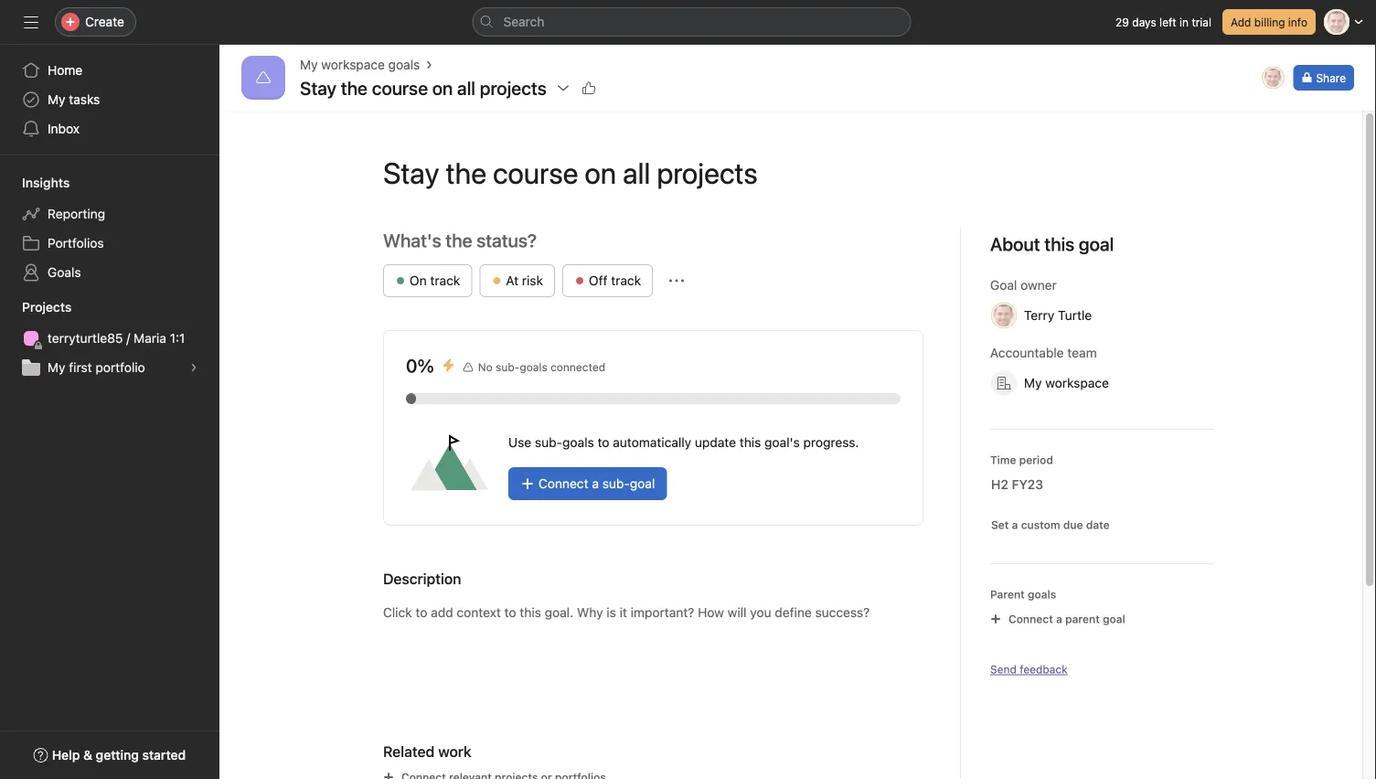 Task type: describe. For each thing, give the bounding box(es) containing it.
home
[[48, 63, 83, 78]]

create button
[[55, 7, 136, 37]]

what's
[[383, 230, 441, 251]]

goal for connect a sub-goal
[[630, 476, 655, 491]]

stay
[[300, 77, 337, 98]]

workspace for my workspace
[[1046, 375, 1109, 391]]

date
[[1087, 519, 1110, 531]]

my first portfolio
[[48, 360, 145, 375]]

use sub-goals to automatically update this goal's progress.
[[509, 435, 859, 450]]

search button
[[472, 7, 912, 37]]

started
[[142, 748, 186, 763]]

description
[[383, 570, 461, 588]]

goals link
[[11, 258, 209, 287]]

update
[[695, 435, 736, 450]]

period
[[1020, 454, 1054, 467]]

goals up 'connect a parent goal' button on the right
[[1028, 588, 1057, 601]]

off track
[[589, 273, 641, 288]]

turtle
[[1058, 308, 1092, 323]]

my workspace
[[1024, 375, 1109, 391]]

time
[[991, 454, 1017, 467]]

connect a sub-goal button
[[509, 467, 667, 500]]

connected
[[551, 361, 606, 374]]

off
[[589, 273, 608, 288]]

share button
[[1294, 65, 1355, 91]]

terry
[[1024, 308, 1055, 323]]

getting
[[96, 748, 139, 763]]

inbox
[[48, 121, 80, 136]]

owner
[[1021, 278, 1057, 293]]

set a custom due date
[[992, 519, 1110, 531]]

goal for connect a parent goal
[[1103, 613, 1126, 626]]

automatically
[[613, 435, 692, 450]]

help & getting started
[[52, 748, 186, 763]]

set a custom due date button
[[987, 516, 1115, 534]]

help & getting started button
[[22, 739, 198, 772]]

more actions image
[[670, 274, 684, 288]]

a for sub-
[[592, 476, 599, 491]]

time period
[[991, 454, 1054, 467]]

connect for connect a sub-goal
[[539, 476, 589, 491]]

the
[[341, 77, 368, 98]]

sub- inside button
[[603, 476, 630, 491]]

0 likes. click to like this task image
[[582, 80, 596, 95]]

off track button
[[563, 264, 653, 297]]

about
[[991, 233, 1041, 255]]

accountable team
[[991, 345, 1097, 360]]

add billing info button
[[1223, 9, 1316, 35]]

goal owner
[[991, 278, 1057, 293]]

reporting
[[48, 206, 105, 221]]

team
[[1068, 345, 1097, 360]]

on
[[410, 273, 427, 288]]

parent goals
[[991, 588, 1057, 601]]

set
[[992, 519, 1009, 531]]

related work
[[383, 743, 472, 761]]

trial
[[1192, 16, 1212, 28]]

0%
[[406, 355, 434, 376]]

maria
[[134, 331, 166, 346]]

portfolios
[[48, 236, 104, 251]]

sub- for no
[[496, 361, 520, 374]]

at risk button
[[480, 264, 555, 297]]

no
[[478, 361, 493, 374]]

all projects
[[457, 77, 547, 98]]

show options image
[[556, 80, 571, 95]]

on track button
[[383, 264, 472, 297]]

my for my workspace goals
[[300, 57, 318, 72]]

left
[[1160, 16, 1177, 28]]

add
[[1231, 16, 1252, 28]]

parent
[[991, 588, 1025, 601]]

my tasks
[[48, 92, 100, 107]]

risk
[[522, 273, 543, 288]]

projects element
[[0, 291, 220, 386]]

what's the status?
[[383, 230, 537, 251]]

track for on track
[[430, 273, 460, 288]]

workspace for my workspace goals
[[321, 57, 385, 72]]

send
[[991, 663, 1017, 676]]

29 days left in trial
[[1116, 16, 1212, 28]]

connect for connect a parent goal
[[1009, 613, 1054, 626]]

terryturtle85 / maria 1:1
[[48, 331, 185, 346]]

terry turtle
[[1024, 308, 1092, 323]]

inbox link
[[11, 114, 209, 144]]

fy23
[[1012, 477, 1044, 492]]



Task type: locate. For each thing, give the bounding box(es) containing it.
goal's
[[765, 435, 800, 450]]

a down to
[[592, 476, 599, 491]]

0 horizontal spatial connect
[[539, 476, 589, 491]]

in
[[1180, 16, 1189, 28]]

0 vertical spatial a
[[592, 476, 599, 491]]

goals up course
[[388, 57, 420, 72]]

track for off track
[[611, 273, 641, 288]]

sub- right use
[[535, 435, 563, 450]]

goals for no sub-goals connected
[[520, 361, 548, 374]]

course
[[372, 77, 428, 98]]

goal
[[991, 278, 1018, 293]]

1 horizontal spatial goal
[[1103, 613, 1126, 626]]

a for custom
[[1012, 519, 1018, 531]]

track
[[430, 273, 460, 288], [611, 273, 641, 288]]

2 horizontal spatial sub-
[[603, 476, 630, 491]]

Goal name text field
[[369, 140, 1214, 206]]

this goal
[[1045, 233, 1114, 255]]

at
[[506, 273, 519, 288]]

use
[[509, 435, 532, 450]]

global element
[[0, 45, 220, 155]]

1 vertical spatial sub-
[[535, 435, 563, 450]]

29
[[1116, 16, 1130, 28]]

about this goal
[[991, 233, 1114, 255]]

sub-
[[496, 361, 520, 374], [535, 435, 563, 450], [603, 476, 630, 491]]

my left the first
[[48, 360, 65, 375]]

terryturtle85 / maria 1:1 link
[[11, 324, 209, 353]]

0 horizontal spatial track
[[430, 273, 460, 288]]

my
[[300, 57, 318, 72], [48, 92, 65, 107], [48, 360, 65, 375], [1024, 375, 1042, 391]]

search
[[504, 14, 545, 29]]

1 horizontal spatial workspace
[[1046, 375, 1109, 391]]

connect a parent goal button
[[982, 606, 1134, 632]]

workspace up the
[[321, 57, 385, 72]]

home link
[[11, 56, 209, 85]]

to
[[598, 435, 610, 450]]

no sub-goals connected
[[478, 361, 606, 374]]

my inside "dropdown button"
[[1024, 375, 1042, 391]]

goals for use sub-goals to automatically update this goal's progress.
[[563, 435, 594, 450]]

0 horizontal spatial workspace
[[321, 57, 385, 72]]

0 horizontal spatial goal
[[630, 476, 655, 491]]

create
[[85, 14, 124, 29]]

tt
[[1267, 71, 1281, 84]]

1 vertical spatial connect
[[1009, 613, 1054, 626]]

goal inside connect a sub-goal button
[[630, 476, 655, 491]]

1:1
[[170, 331, 185, 346]]

my workspace goals
[[300, 57, 420, 72]]

sub- right no
[[496, 361, 520, 374]]

0 horizontal spatial sub-
[[496, 361, 520, 374]]

my down accountable
[[1024, 375, 1042, 391]]

my for my tasks
[[48, 92, 65, 107]]

my inside the projects element
[[48, 360, 65, 375]]

portfolio
[[96, 360, 145, 375]]

workspace inside "dropdown button"
[[1046, 375, 1109, 391]]

sub- for use
[[535, 435, 563, 450]]

goals for my workspace goals
[[388, 57, 420, 72]]

1 vertical spatial goal
[[1103, 613, 1126, 626]]

my left tasks
[[48, 92, 65, 107]]

h2 fy23
[[992, 477, 1044, 492]]

first
[[69, 360, 92, 375]]

h2
[[992, 477, 1009, 492]]

2 horizontal spatial a
[[1057, 613, 1063, 626]]

days
[[1133, 16, 1157, 28]]

1 horizontal spatial track
[[611, 273, 641, 288]]

add billing info
[[1231, 16, 1308, 28]]

parent
[[1066, 613, 1100, 626]]

on track
[[410, 273, 460, 288]]

2 track from the left
[[611, 273, 641, 288]]

/
[[126, 331, 130, 346]]

info
[[1289, 16, 1308, 28]]

a for parent
[[1057, 613, 1063, 626]]

projects
[[22, 300, 72, 315]]

1 horizontal spatial sub-
[[535, 435, 563, 450]]

goal down automatically
[[630, 476, 655, 491]]

at risk
[[506, 273, 543, 288]]

0 vertical spatial workspace
[[321, 57, 385, 72]]

goals left to
[[563, 435, 594, 450]]

tasks
[[69, 92, 100, 107]]

tt button
[[1261, 65, 1286, 91]]

this
[[740, 435, 761, 450]]

1 vertical spatial workspace
[[1046, 375, 1109, 391]]

goals
[[48, 265, 81, 280]]

workspace down team
[[1046, 375, 1109, 391]]

reporting link
[[11, 199, 209, 229]]

a left parent
[[1057, 613, 1063, 626]]

connect a sub-goal
[[539, 476, 655, 491]]

0 horizontal spatial a
[[592, 476, 599, 491]]

my for my first portfolio
[[48, 360, 65, 375]]

0 vertical spatial sub-
[[496, 361, 520, 374]]

goal right parent
[[1103, 613, 1126, 626]]

accountable
[[991, 345, 1064, 360]]

custom
[[1021, 519, 1061, 531]]

the status?
[[446, 230, 537, 251]]

see details, my first portfolio image
[[188, 362, 199, 373]]

billing
[[1255, 16, 1286, 28]]

my workspace goals link
[[300, 55, 420, 75]]

1 horizontal spatial connect
[[1009, 613, 1054, 626]]

1 horizontal spatial a
[[1012, 519, 1018, 531]]

progress.
[[804, 435, 859, 450]]

send feedback
[[991, 663, 1068, 676]]

projects button
[[0, 298, 72, 316]]

connect a parent goal
[[1009, 613, 1126, 626]]

h2 fy23 button
[[980, 468, 1074, 501]]

insights element
[[0, 166, 220, 291]]

a
[[592, 476, 599, 491], [1012, 519, 1018, 531], [1057, 613, 1063, 626]]

0 vertical spatial goal
[[630, 476, 655, 491]]

help
[[52, 748, 80, 763]]

my inside global element
[[48, 92, 65, 107]]

insights
[[22, 175, 70, 190]]

2 vertical spatial sub-
[[603, 476, 630, 491]]

goal
[[630, 476, 655, 491], [1103, 613, 1126, 626]]

my up stay at the top left of the page
[[300, 57, 318, 72]]

terry turtle button
[[983, 299, 1123, 332]]

hide sidebar image
[[24, 15, 38, 29]]

due
[[1064, 519, 1084, 531]]

1 vertical spatial a
[[1012, 519, 1018, 531]]

1 track from the left
[[430, 273, 460, 288]]

2 vertical spatial a
[[1057, 613, 1063, 626]]

track right off
[[611, 273, 641, 288]]

on
[[432, 77, 453, 98]]

insights button
[[0, 174, 70, 192]]

0 vertical spatial connect
[[539, 476, 589, 491]]

sub- down to
[[603, 476, 630, 491]]

goal inside 'connect a parent goal' button
[[1103, 613, 1126, 626]]

&
[[83, 748, 92, 763]]

my for my workspace
[[1024, 375, 1042, 391]]

track right "on"
[[430, 273, 460, 288]]

search list box
[[472, 7, 912, 37]]

goals left connected
[[520, 361, 548, 374]]

a right set
[[1012, 519, 1018, 531]]

my workspace button
[[983, 367, 1140, 400]]



Task type: vqa. For each thing, say whether or not it's contained in the screenshot.
My workspace goals's My
yes



